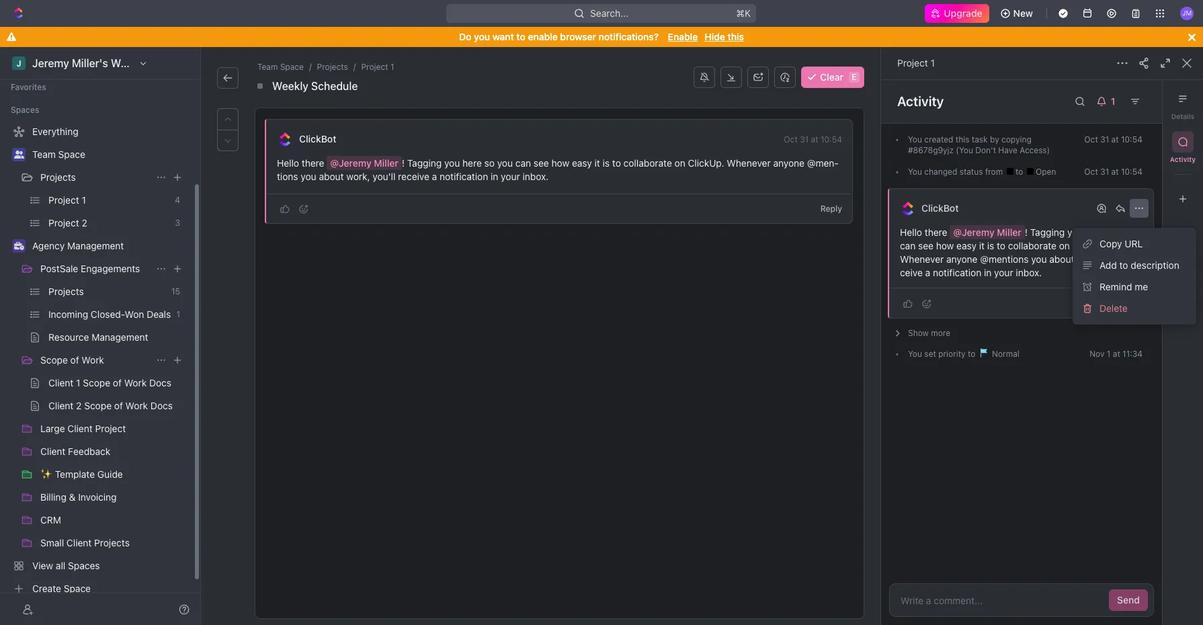 Task type: describe. For each thing, give the bounding box(es) containing it.
on for tions
[[675, 157, 686, 169]]

set priority to
[[923, 349, 978, 359]]

weekly schedule
[[272, 80, 358, 92]]

new button
[[995, 3, 1042, 24]]

31 for created this task by copying
[[1101, 135, 1110, 145]]

at for changed status from
[[1112, 167, 1120, 177]]

changed
[[925, 167, 958, 177]]

want
[[493, 31, 514, 42]]

space for team space / projects / project 1
[[280, 62, 304, 72]]

team space
[[32, 149, 85, 160]]

1 for nov 1 at 11:34
[[1108, 349, 1111, 359]]

in for ceive
[[985, 267, 992, 278]]

favorites button
[[5, 79, 52, 96]]

you for changed status from
[[909, 167, 923, 177]]

you'll inside ! tagging you here so you can see how easy it is to collaborate on clickup. whenever anyone @men tions you about work, you'll receive a notification in your inbox.
[[373, 171, 396, 182]]

status
[[960, 167, 984, 177]]

schedule
[[311, 80, 358, 92]]

nov 1 at 11:34
[[1090, 349, 1143, 359]]

1 / from the left
[[309, 62, 312, 72]]

agency
[[32, 240, 65, 252]]

! for receive
[[402, 157, 405, 169]]

copy url button
[[1079, 233, 1192, 255]]

details
[[1172, 112, 1195, 120]]

add to description button
[[1079, 255, 1192, 276]]

hello for ceive
[[901, 227, 923, 238]]

work, inside ! tagging you here so you can see how easy it is to collaborate on clickup. whenever anyone @mentions you about work, you'll re ceive a notification in your inbox.
[[1078, 254, 1101, 265]]

so for ceive
[[1108, 227, 1118, 238]]

business time image
[[14, 242, 24, 250]]

oct 31 at 10:54 for changed status from
[[1085, 167, 1143, 177]]

there for ceive
[[925, 227, 948, 238]]

created
[[925, 135, 954, 145]]

remind
[[1100, 281, 1133, 293]]

! tagging you here so you can see how easy it is to collaborate on clickup. whenever anyone @men tions you about work, you'll receive a notification in your inbox.
[[277, 157, 839, 182]]

by
[[991, 135, 1000, 145]]

#8678g9yjz
[[909, 145, 954, 155]]

ceive
[[901, 254, 1142, 278]]

0 horizontal spatial reply button
[[816, 201, 848, 217]]

to inside button
[[1120, 260, 1129, 271]]

0 horizontal spatial 1
[[391, 62, 394, 72]]

is for receive
[[603, 157, 610, 169]]

changed status from
[[923, 167, 1006, 177]]

whenever for you
[[901, 254, 944, 265]]

inbox. for ceive
[[1016, 267, 1043, 278]]

notification for receive
[[440, 171, 488, 182]]

clear
[[821, 71, 844, 83]]

don't
[[976, 145, 997, 155]]

description
[[1131, 260, 1180, 271]]

0 horizontal spatial reply
[[821, 204, 843, 214]]

in for receive
[[491, 171, 499, 182]]

anyone for you
[[947, 254, 978, 265]]

whenever for tions
[[727, 157, 771, 169]]

do
[[459, 31, 472, 42]]

about inside ! tagging you here so you can see how easy it is to collaborate on clickup. whenever anyone @mentions you about work, you'll re ceive a notification in your inbox.
[[1050, 254, 1075, 265]]

management
[[67, 240, 124, 252]]

you inside you created this task by copying #8678g9yjz (you don't have access)
[[909, 135, 923, 145]]

about inside ! tagging you here so you can see how easy it is to collaborate on clickup. whenever anyone @men tions you about work, you'll receive a notification in your inbox.
[[319, 171, 344, 182]]

tagging for receive
[[407, 157, 442, 169]]

weekly schedule link
[[270, 78, 361, 94]]

0 vertical spatial projects link
[[314, 61, 351, 74]]

delete button
[[1079, 298, 1192, 319]]

remind me
[[1100, 281, 1149, 293]]

collaborate for tions
[[624, 157, 672, 169]]

projects link inside tree
[[40, 167, 151, 188]]

you created this task by copying #8678g9yjz (you don't have access)
[[909, 135, 1051, 155]]

@mentions
[[981, 254, 1029, 265]]

do you want to enable browser notifications? enable hide this
[[459, 31, 744, 42]]

priority
[[939, 349, 966, 359]]

hello there for receive
[[277, 157, 327, 169]]

easy for receive
[[572, 157, 592, 169]]

postsale engagements
[[40, 263, 140, 274]]

postsale engagements link
[[40, 258, 151, 280]]

work, inside ! tagging you here so you can see how easy it is to collaborate on clickup. whenever anyone @men tions you about work, you'll receive a notification in your inbox.
[[347, 171, 370, 182]]

browser
[[560, 31, 597, 42]]

send
[[1118, 595, 1141, 606]]

(you
[[957, 145, 974, 155]]

send button
[[1110, 590, 1149, 611]]

agency management link
[[32, 235, 186, 257]]

task sidebar navigation tab list
[[1169, 88, 1198, 210]]

delete
[[1100, 303, 1128, 314]]

copy
[[1100, 238, 1123, 249]]

favorites
[[11, 82, 46, 92]]

set
[[925, 349, 937, 359]]

upgrade
[[944, 7, 983, 19]]

0 horizontal spatial project 1 link
[[359, 61, 397, 74]]

from
[[986, 167, 1004, 177]]

access)
[[1020, 145, 1051, 155]]

projects inside projects "link"
[[40, 171, 76, 183]]

add
[[1100, 260, 1118, 271]]

tagging for ceive
[[1031, 227, 1065, 238]]

inbox. for receive
[[523, 171, 549, 182]]

re
[[1129, 254, 1142, 265]]

31 for changed status from
[[1101, 167, 1110, 177]]

enable
[[668, 31, 698, 42]]

new
[[1014, 7, 1034, 19]]

copy url
[[1100, 238, 1144, 249]]

normal
[[990, 349, 1020, 359]]

1 horizontal spatial team space link
[[255, 61, 307, 74]]

activity inside task sidebar navigation tab list
[[1171, 155, 1197, 163]]

clickup. for tions
[[688, 157, 725, 169]]

of
[[70, 354, 79, 366]]

enable
[[528, 31, 558, 42]]

you'll inside ! tagging you here so you can see how easy it is to collaborate on clickup. whenever anyone @mentions you about work, you'll re ceive a notification in your inbox.
[[1104, 254, 1127, 265]]

scope of work
[[40, 354, 104, 366]]

to inside ! tagging you here so you can see how easy it is to collaborate on clickup. whenever anyone @mentions you about work, you'll re ceive a notification in your inbox.
[[997, 240, 1006, 252]]



Task type: locate. For each thing, give the bounding box(es) containing it.
0 vertical spatial this
[[728, 31, 744, 42]]

team for team space / projects / project 1
[[258, 62, 278, 72]]

task sidebar content section
[[882, 80, 1163, 625]]

open
[[1034, 167, 1057, 177]]

spaces
[[11, 105, 39, 115]]

1 horizontal spatial this
[[956, 135, 970, 145]]

there down clickbot button
[[302, 157, 324, 169]]

2 you from the top
[[909, 167, 923, 177]]

1 vertical spatial collaborate
[[1009, 240, 1057, 252]]

1 horizontal spatial easy
[[957, 240, 977, 252]]

project 1
[[898, 57, 935, 69]]

easy for ceive
[[957, 240, 977, 252]]

postsale
[[40, 263, 78, 274]]

0 horizontal spatial you'll
[[373, 171, 396, 182]]

how inside ! tagging you here so you can see how easy it is to collaborate on clickup. whenever anyone @men tions you about work, you'll receive a notification in your inbox.
[[552, 157, 570, 169]]

projects down team space
[[40, 171, 76, 183]]

here inside ! tagging you here so you can see how easy it is to collaborate on clickup. whenever anyone @men tions you about work, you'll receive a notification in your inbox.
[[463, 157, 482, 169]]

1 horizontal spatial anyone
[[947, 254, 978, 265]]

you'll
[[373, 171, 396, 182], [1104, 254, 1127, 265]]

scope
[[40, 354, 68, 366]]

1 horizontal spatial in
[[985, 267, 992, 278]]

1 horizontal spatial collaborate
[[1009, 240, 1057, 252]]

10:54 for created this task by copying
[[1122, 135, 1143, 145]]

0 horizontal spatial it
[[595, 157, 600, 169]]

0 vertical spatial here
[[463, 157, 482, 169]]

1 for project 1
[[931, 57, 935, 69]]

anyone
[[774, 157, 805, 169], [947, 254, 978, 265]]

work
[[82, 354, 104, 366]]

0 vertical spatial inbox.
[[523, 171, 549, 182]]

! for ceive
[[1026, 227, 1028, 238]]

0 vertical spatial reply
[[821, 204, 843, 214]]

projects link down team space
[[40, 167, 151, 188]]

hello there
[[277, 157, 327, 169], [901, 227, 950, 238]]

hello there for ceive
[[901, 227, 950, 238]]

projects link up schedule
[[314, 61, 351, 74]]

0 horizontal spatial hello
[[277, 157, 299, 169]]

0 horizontal spatial in
[[491, 171, 499, 182]]

0 horizontal spatial clickup.
[[688, 157, 725, 169]]

1 vertical spatial clickup.
[[1073, 240, 1110, 252]]

! inside ! tagging you here so you can see how easy it is to collaborate on clickup. whenever anyone @men tions you about work, you'll receive a notification in your inbox.
[[402, 157, 405, 169]]

it inside ! tagging you here so you can see how easy it is to collaborate on clickup. whenever anyone @men tions you about work, you'll receive a notification in your inbox.
[[595, 157, 600, 169]]

whenever
[[727, 157, 771, 169], [901, 254, 944, 265]]

see inside ! tagging you here so you can see how easy it is to collaborate on clickup. whenever anyone @men tions you about work, you'll receive a notification in your inbox.
[[534, 157, 549, 169]]

hello there down changed
[[901, 227, 950, 238]]

1 horizontal spatial project
[[898, 57, 929, 69]]

your inside ! tagging you here so you can see how easy it is to collaborate on clickup. whenever anyone @mentions you about work, you'll re ceive a notification in your inbox.
[[995, 267, 1014, 278]]

0 vertical spatial tagging
[[407, 157, 442, 169]]

your for ceive
[[995, 267, 1014, 278]]

engagements
[[81, 263, 140, 274]]

1 vertical spatial activity
[[1171, 155, 1197, 163]]

collaborate inside ! tagging you here so you can see how easy it is to collaborate on clickup. whenever anyone @men tions you about work, you'll receive a notification in your inbox.
[[624, 157, 672, 169]]

team space link inside tree
[[32, 144, 186, 165]]

you'll down copy
[[1104, 254, 1127, 265]]

0 horizontal spatial about
[[319, 171, 344, 182]]

0 vertical spatial on
[[675, 157, 686, 169]]

tagging up receive
[[407, 157, 442, 169]]

inbox. inside ! tagging you here so you can see how easy it is to collaborate on clickup. whenever anyone @mentions you about work, you'll re ceive a notification in your inbox.
[[1016, 267, 1043, 278]]

0 vertical spatial your
[[501, 171, 520, 182]]

clickup. inside ! tagging you here so you can see how easy it is to collaborate on clickup. whenever anyone @men tions you about work, you'll receive a notification in your inbox.
[[688, 157, 725, 169]]

on
[[675, 157, 686, 169], [1060, 240, 1071, 252]]

0 vertical spatial can
[[516, 157, 531, 169]]

in inside ! tagging you here so you can see how easy it is to collaborate on clickup. whenever anyone @mentions you about work, you'll re ceive a notification in your inbox.
[[985, 267, 992, 278]]

user group image
[[14, 151, 24, 159]]

this inside you created this task by copying #8678g9yjz (you don't have access)
[[956, 135, 970, 145]]

1 vertical spatial hello there
[[901, 227, 950, 238]]

oct for created this task by copying
[[1085, 135, 1099, 145]]

search...
[[591, 7, 629, 19]]

1 horizontal spatial can
[[901, 240, 916, 252]]

1 vertical spatial inbox.
[[1016, 267, 1043, 278]]

1 vertical spatial anyone
[[947, 254, 978, 265]]

here
[[463, 157, 482, 169], [1086, 227, 1106, 238]]

this
[[728, 31, 744, 42], [956, 135, 970, 145]]

team space / projects / project 1
[[258, 62, 394, 72]]

to inside ! tagging you here so you can see how easy it is to collaborate on clickup. whenever anyone @men tions you about work, you'll receive a notification in your inbox.
[[613, 157, 621, 169]]

⌘k
[[737, 7, 752, 19]]

is for ceive
[[988, 240, 995, 252]]

! up receive
[[402, 157, 405, 169]]

0 horizontal spatial your
[[501, 171, 520, 182]]

e
[[852, 72, 857, 82]]

0 vertical spatial hello there
[[277, 157, 327, 169]]

remind me button
[[1079, 276, 1192, 298]]

1 inside 'task sidebar content' section
[[1108, 349, 1111, 359]]

0 vertical spatial a
[[432, 171, 437, 182]]

notification
[[440, 171, 488, 182], [933, 267, 982, 278]]

collaborate
[[624, 157, 672, 169], [1009, 240, 1057, 252]]

0 horizontal spatial work,
[[347, 171, 370, 182]]

1 horizontal spatial whenever
[[901, 254, 944, 265]]

remind me button
[[1079, 276, 1192, 298]]

upgrade link
[[926, 4, 990, 23]]

there down changed
[[925, 227, 948, 238]]

clickbot inside 'task sidebar content' section
[[922, 202, 959, 214]]

you
[[909, 135, 923, 145], [909, 167, 923, 177], [909, 349, 923, 359]]

10:54
[[821, 135, 843, 145], [1122, 135, 1143, 145], [1122, 167, 1143, 177]]

0 horizontal spatial anyone
[[774, 157, 805, 169]]

1 horizontal spatial your
[[995, 267, 1014, 278]]

1 vertical spatial team space link
[[32, 144, 186, 165]]

here for ceive
[[1086, 227, 1106, 238]]

1 horizontal spatial team
[[258, 62, 278, 72]]

project 1 link up 'weekly schedule' link
[[359, 61, 397, 74]]

anyone for tions
[[774, 157, 805, 169]]

anyone left @men
[[774, 157, 805, 169]]

add to description
[[1100, 260, 1180, 271]]

reply button down @men
[[816, 201, 848, 217]]

it for receive
[[595, 157, 600, 169]]

can for ceive
[[901, 240, 916, 252]]

space for team space
[[58, 149, 85, 160]]

0 horizontal spatial a
[[432, 171, 437, 182]]

1 vertical spatial hello
[[901, 227, 923, 238]]

projects
[[317, 62, 348, 72], [40, 171, 76, 183]]

a for receive
[[432, 171, 437, 182]]

1 horizontal spatial here
[[1086, 227, 1106, 238]]

0 horizontal spatial team
[[32, 149, 56, 160]]

team
[[258, 62, 278, 72], [32, 149, 56, 160]]

1 horizontal spatial inbox.
[[1016, 267, 1043, 278]]

0 horizontal spatial hello there
[[277, 157, 327, 169]]

reply button down remind me
[[1114, 296, 1147, 312]]

collaborate inside ! tagging you here so you can see how easy it is to collaborate on clickup. whenever anyone @mentions you about work, you'll re ceive a notification in your inbox.
[[1009, 240, 1057, 252]]

can inside ! tagging you here so you can see how easy it is to collaborate on clickup. whenever anyone @men tions you about work, you'll receive a notification in your inbox.
[[516, 157, 531, 169]]

@men
[[808, 157, 839, 169]]

notification right receive
[[440, 171, 488, 182]]

this up (you on the right
[[956, 135, 970, 145]]

oct for changed status from
[[1085, 167, 1099, 177]]

see for ceive
[[919, 240, 934, 252]]

is
[[603, 157, 610, 169], [988, 240, 995, 252]]

0 vertical spatial reply button
[[816, 201, 848, 217]]

notification for ceive
[[933, 267, 982, 278]]

1 vertical spatial this
[[956, 135, 970, 145]]

a inside ! tagging you here so you can see how easy it is to collaborate on clickup. whenever anyone @men tions you about work, you'll receive a notification in your inbox.
[[432, 171, 437, 182]]

whenever inside ! tagging you here so you can see how easy it is to collaborate on clickup. whenever anyone @men tions you about work, you'll receive a notification in your inbox.
[[727, 157, 771, 169]]

task
[[972, 135, 988, 145]]

1 vertical spatial team
[[32, 149, 56, 160]]

can inside ! tagging you here so you can see how easy it is to collaborate on clickup. whenever anyone @mentions you about work, you'll re ceive a notification in your inbox.
[[901, 240, 916, 252]]

0 horizontal spatial notification
[[440, 171, 488, 182]]

1 horizontal spatial there
[[925, 227, 948, 238]]

projects up schedule
[[317, 62, 348, 72]]

you left changed
[[909, 167, 923, 177]]

1 you from the top
[[909, 135, 923, 145]]

collaborate for you
[[1009, 240, 1057, 252]]

hello inside 'task sidebar content' section
[[901, 227, 923, 238]]

0 vertical spatial is
[[603, 157, 610, 169]]

tree inside sidebar navigation
[[5, 121, 188, 600]]

3 you from the top
[[909, 349, 923, 359]]

oct 31 at 10:54 for created this task by copying
[[1085, 135, 1143, 145]]

0 horizontal spatial there
[[302, 157, 324, 169]]

1 horizontal spatial work,
[[1078, 254, 1101, 265]]

0 vertical spatial it
[[595, 157, 600, 169]]

is inside ! tagging you here so you can see how easy it is to collaborate on clickup. whenever anyone @men tions you about work, you'll receive a notification in your inbox.
[[603, 157, 610, 169]]

can for receive
[[516, 157, 531, 169]]

here for receive
[[463, 157, 482, 169]]

anyone inside ! tagging you here so you can see how easy it is to collaborate on clickup. whenever anyone @mentions you about work, you'll re ceive a notification in your inbox.
[[947, 254, 978, 265]]

inbox.
[[523, 171, 549, 182], [1016, 267, 1043, 278]]

projects link
[[314, 61, 351, 74], [40, 167, 151, 188]]

project 1 link down upgrade link
[[898, 57, 935, 69]]

team space link
[[255, 61, 307, 74], [32, 144, 186, 165]]

scope of work link
[[40, 350, 151, 371]]

1 vertical spatial there
[[925, 227, 948, 238]]

notifications?
[[599, 31, 659, 42]]

1
[[931, 57, 935, 69], [391, 62, 394, 72], [1108, 349, 1111, 359]]

at for created this task by copying
[[1112, 135, 1120, 145]]

tagging up ceive
[[1031, 227, 1065, 238]]

reply button inside 'task sidebar content' section
[[1114, 296, 1147, 312]]

copying
[[1002, 135, 1032, 145]]

about down clickbot button
[[319, 171, 344, 182]]

work, left receive
[[347, 171, 370, 182]]

0 horizontal spatial space
[[58, 149, 85, 160]]

is inside ! tagging you here so you can see how easy it is to collaborate on clickup. whenever anyone @mentions you about work, you'll re ceive a notification in your inbox.
[[988, 240, 995, 252]]

clickup. for you
[[1073, 240, 1110, 252]]

a for ceive
[[926, 267, 931, 278]]

hello there down clickbot button
[[277, 157, 327, 169]]

anyone left "@mentions"
[[947, 254, 978, 265]]

on inside ! tagging you here so you can see how easy it is to collaborate on clickup. whenever anyone @men tions you about work, you'll receive a notification in your inbox.
[[675, 157, 686, 169]]

team right user group icon in the top left of the page
[[32, 149, 56, 160]]

tree
[[5, 121, 188, 600]]

activity inside 'task sidebar content' section
[[898, 93, 945, 109]]

space right user group icon in the top left of the page
[[58, 149, 85, 160]]

0 vertical spatial you
[[909, 135, 923, 145]]

tree containing team space
[[5, 121, 188, 600]]

on inside ! tagging you here so you can see how easy it is to collaborate on clickup. whenever anyone @mentions you about work, you'll re ceive a notification in your inbox.
[[1060, 240, 1071, 252]]

0 vertical spatial notification
[[440, 171, 488, 182]]

1 horizontal spatial projects link
[[314, 61, 351, 74]]

there for receive
[[302, 157, 324, 169]]

reply
[[821, 204, 843, 214], [1120, 298, 1141, 308]]

a inside ! tagging you here so you can see how easy it is to collaborate on clickup. whenever anyone @mentions you about work, you'll re ceive a notification in your inbox.
[[926, 267, 931, 278]]

your inside ! tagging you here so you can see how easy it is to collaborate on clickup. whenever anyone @men tions you about work, you'll receive a notification in your inbox.
[[501, 171, 520, 182]]

how for receive
[[552, 157, 570, 169]]

0 vertical spatial anyone
[[774, 157, 805, 169]]

about
[[319, 171, 344, 182], [1050, 254, 1075, 265]]

0 horizontal spatial inbox.
[[523, 171, 549, 182]]

easy inside ! tagging you here so you can see how easy it is to collaborate on clickup. whenever anyone @men tions you about work, you'll receive a notification in your inbox.
[[572, 157, 592, 169]]

1 vertical spatial see
[[919, 240, 934, 252]]

1 horizontal spatial clickbot
[[922, 202, 959, 214]]

it for ceive
[[980, 240, 985, 252]]

clickbot down changed
[[922, 202, 959, 214]]

so for receive
[[485, 157, 495, 169]]

you left set
[[909, 349, 923, 359]]

0 horizontal spatial so
[[485, 157, 495, 169]]

1 vertical spatial projects
[[40, 171, 76, 183]]

0 horizontal spatial collaborate
[[624, 157, 672, 169]]

project
[[898, 57, 929, 69], [361, 62, 388, 72]]

weekly
[[272, 80, 309, 92]]

2 / from the left
[[354, 62, 356, 72]]

about left add
[[1050, 254, 1075, 265]]

0 vertical spatial team space link
[[255, 61, 307, 74]]

0 vertical spatial in
[[491, 171, 499, 182]]

0 horizontal spatial whenever
[[727, 157, 771, 169]]

work, down copy
[[1078, 254, 1101, 265]]

in inside ! tagging you here so you can see how easy it is to collaborate on clickup. whenever anyone @men tions you about work, you'll receive a notification in your inbox.
[[491, 171, 499, 182]]

0 vertical spatial clickup.
[[688, 157, 725, 169]]

it
[[595, 157, 600, 169], [980, 240, 985, 252]]

/ up 'weekly schedule'
[[309, 62, 312, 72]]

reply down remind me dropdown button
[[1120, 298, 1141, 308]]

clickbot down 'weekly schedule'
[[299, 133, 337, 145]]

1 horizontal spatial 1
[[931, 57, 935, 69]]

hello there inside 'task sidebar content' section
[[901, 227, 950, 238]]

notification inside ! tagging you here so you can see how easy it is to collaborate on clickup. whenever anyone @mentions you about work, you'll re ceive a notification in your inbox.
[[933, 267, 982, 278]]

! up ceive
[[1026, 227, 1028, 238]]

hello for receive
[[277, 157, 299, 169]]

team inside 'link'
[[32, 149, 56, 160]]

inbox. inside ! tagging you here so you can see how easy it is to collaborate on clickup. whenever anyone @men tions you about work, you'll receive a notification in your inbox.
[[523, 171, 549, 182]]

space inside 'link'
[[58, 149, 85, 160]]

1 horizontal spatial see
[[919, 240, 934, 252]]

anyone inside ! tagging you here so you can see how easy it is to collaborate on clickup. whenever anyone @men tions you about work, you'll receive a notification in your inbox.
[[774, 157, 805, 169]]

1 vertical spatial whenever
[[901, 254, 944, 265]]

hide
[[705, 31, 726, 42]]

clickbot button
[[299, 133, 337, 145]]

there inside 'task sidebar content' section
[[925, 227, 948, 238]]

how
[[552, 157, 570, 169], [937, 240, 955, 252]]

!
[[402, 157, 405, 169], [1026, 227, 1028, 238]]

space up weekly
[[280, 62, 304, 72]]

you up #8678g9yjz at the top right
[[909, 135, 923, 145]]

whenever inside ! tagging you here so you can see how easy it is to collaborate on clickup. whenever anyone @mentions you about work, you'll re ceive a notification in your inbox.
[[901, 254, 944, 265]]

1 vertical spatial notification
[[933, 267, 982, 278]]

tagging inside ! tagging you here so you can see how easy it is to collaborate on clickup. whenever anyone @mentions you about work, you'll re ceive a notification in your inbox.
[[1031, 227, 1065, 238]]

1 horizontal spatial about
[[1050, 254, 1075, 265]]

0 horizontal spatial activity
[[898, 93, 945, 109]]

team for team space
[[32, 149, 56, 160]]

0 horizontal spatial project
[[361, 62, 388, 72]]

reply inside 'task sidebar content' section
[[1120, 298, 1141, 308]]

how inside ! tagging you here so you can see how easy it is to collaborate on clickup. whenever anyone @mentions you about work, you'll re ceive a notification in your inbox.
[[937, 240, 955, 252]]

team up weekly
[[258, 62, 278, 72]]

tions
[[277, 157, 839, 182]]

a
[[432, 171, 437, 182], [926, 267, 931, 278]]

tagging inside ! tagging you here so you can see how easy it is to collaborate on clickup. whenever anyone @men tions you about work, you'll receive a notification in your inbox.
[[407, 157, 442, 169]]

you for set priority to
[[909, 349, 923, 359]]

you'll left receive
[[373, 171, 396, 182]]

activity down 'details'
[[1171, 155, 1197, 163]]

so inside ! tagging you here so you can see how easy it is to collaborate on clickup. whenever anyone @mentions you about work, you'll re ceive a notification in your inbox.
[[1108, 227, 1118, 238]]

/
[[309, 62, 312, 72], [354, 62, 356, 72]]

! tagging you here so you can see how easy it is to collaborate on clickup. whenever anyone @mentions you about work, you'll re ceive a notification in your inbox.
[[901, 227, 1142, 278]]

here inside ! tagging you here so you can see how easy it is to collaborate on clickup. whenever anyone @mentions you about work, you'll re ceive a notification in your inbox.
[[1086, 227, 1106, 238]]

0 vertical spatial clickbot
[[299, 133, 337, 145]]

on for you
[[1060, 240, 1071, 252]]

url
[[1125, 238, 1144, 249]]

0 vertical spatial how
[[552, 157, 570, 169]]

2 vertical spatial you
[[909, 349, 923, 359]]

1 horizontal spatial projects
[[317, 62, 348, 72]]

reply down @men
[[821, 204, 843, 214]]

0 vertical spatial activity
[[898, 93, 945, 109]]

1 horizontal spatial you'll
[[1104, 254, 1127, 265]]

/ up schedule
[[354, 62, 356, 72]]

at for set priority to
[[1114, 349, 1121, 359]]

oct
[[784, 135, 798, 145], [1085, 135, 1099, 145], [1085, 167, 1099, 177]]

sidebar navigation
[[0, 47, 201, 625]]

see for receive
[[534, 157, 549, 169]]

have
[[999, 145, 1018, 155]]

clickbot inside button
[[299, 133, 337, 145]]

clickup. inside ! tagging you here so you can see how easy it is to collaborate on clickup. whenever anyone @mentions you about work, you'll re ceive a notification in your inbox.
[[1073, 240, 1110, 252]]

0 vertical spatial work,
[[347, 171, 370, 182]]

1 vertical spatial a
[[926, 267, 931, 278]]

0 vertical spatial projects
[[317, 62, 348, 72]]

0 vertical spatial easy
[[572, 157, 592, 169]]

you
[[474, 31, 490, 42], [445, 157, 460, 169], [497, 157, 513, 169], [301, 171, 317, 182], [1068, 227, 1084, 238], [1121, 227, 1137, 238], [1032, 254, 1048, 265]]

notification down "@mentions"
[[933, 267, 982, 278]]

can
[[516, 157, 531, 169], [901, 240, 916, 252]]

11:34
[[1123, 349, 1143, 359]]

1 vertical spatial it
[[980, 240, 985, 252]]

your for receive
[[501, 171, 520, 182]]

1 horizontal spatial hello
[[901, 227, 923, 238]]

your
[[501, 171, 520, 182], [995, 267, 1014, 278]]

1 vertical spatial can
[[901, 240, 916, 252]]

1 horizontal spatial project 1 link
[[898, 57, 935, 69]]

activity down project 1
[[898, 93, 945, 109]]

nov
[[1090, 349, 1105, 359]]

work,
[[347, 171, 370, 182], [1078, 254, 1101, 265]]

1 vertical spatial so
[[1108, 227, 1118, 238]]

easy inside ! tagging you here so you can see how easy it is to collaborate on clickup. whenever anyone @mentions you about work, you'll re ceive a notification in your inbox.
[[957, 240, 977, 252]]

31
[[800, 135, 809, 145], [1101, 135, 1110, 145], [1101, 167, 1110, 177]]

this right hide at the top
[[728, 31, 744, 42]]

1 vertical spatial reply
[[1120, 298, 1141, 308]]

in
[[491, 171, 499, 182], [985, 267, 992, 278]]

agency management
[[32, 240, 124, 252]]

10:54 for changed status from
[[1122, 167, 1143, 177]]

1 horizontal spatial tagging
[[1031, 227, 1065, 238]]

notification inside ! tagging you here so you can see how easy it is to collaborate on clickup. whenever anyone @men tions you about work, you'll receive a notification in your inbox.
[[440, 171, 488, 182]]

1 vertical spatial easy
[[957, 240, 977, 252]]

how for ceive
[[937, 240, 955, 252]]

1 horizontal spatial how
[[937, 240, 955, 252]]

to
[[517, 31, 526, 42], [613, 157, 621, 169], [1016, 167, 1026, 177], [997, 240, 1006, 252], [1120, 260, 1129, 271], [968, 349, 976, 359]]

1 vertical spatial space
[[58, 149, 85, 160]]

receive
[[398, 171, 430, 182]]

me
[[1135, 281, 1149, 293]]

see inside ! tagging you here so you can see how easy it is to collaborate on clickup. whenever anyone @mentions you about work, you'll re ceive a notification in your inbox.
[[919, 240, 934, 252]]

! inside ! tagging you here so you can see how easy it is to collaborate on clickup. whenever anyone @mentions you about work, you'll re ceive a notification in your inbox.
[[1026, 227, 1028, 238]]

easy
[[572, 157, 592, 169], [957, 240, 977, 252]]

1 horizontal spatial clickup.
[[1073, 240, 1110, 252]]

so inside ! tagging you here so you can see how easy it is to collaborate on clickup. whenever anyone @men tions you about work, you'll receive a notification in your inbox.
[[485, 157, 495, 169]]

it inside ! tagging you here so you can see how easy it is to collaborate on clickup. whenever anyone @mentions you about work, you'll re ceive a notification in your inbox.
[[980, 240, 985, 252]]

1 vertical spatial your
[[995, 267, 1014, 278]]

0 horizontal spatial easy
[[572, 157, 592, 169]]

tagging
[[407, 157, 442, 169], [1031, 227, 1065, 238]]



Task type: vqa. For each thing, say whether or not it's contained in the screenshot.
left ClickBot
yes



